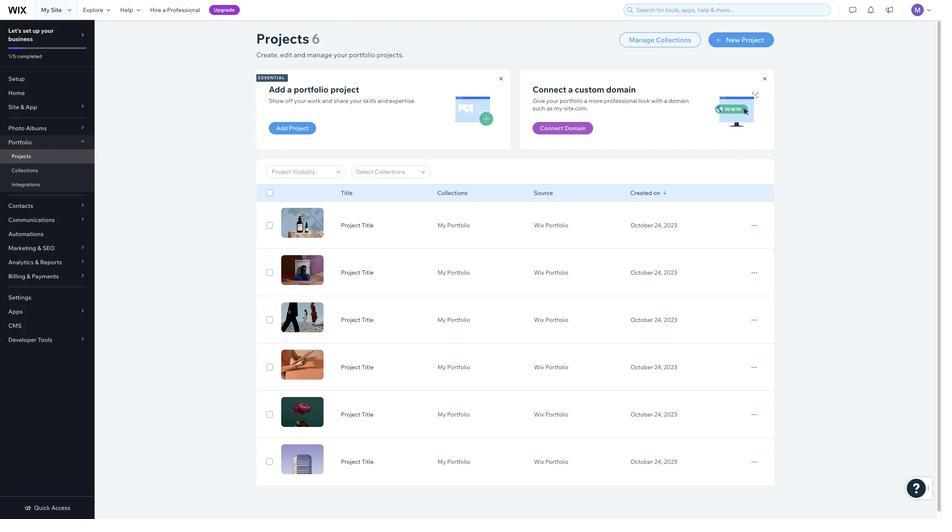 Task type: describe. For each thing, give the bounding box(es) containing it.
5 october 24, 2023 from the top
[[631, 411, 677, 418]]

connect a custom domain give your portfolio a more professional look with a domain such as my-site.com.
[[533, 84, 689, 112]]

list containing add a portfolio project
[[255, 70, 774, 149]]

quick
[[34, 504, 50, 512]]

3 october 24, 2023 from the top
[[631, 316, 677, 324]]

project
[[331, 84, 359, 95]]

apps button
[[0, 305, 95, 319]]

connect domain button
[[533, 122, 594, 134]]

manage collections button
[[619, 32, 701, 47]]

my for 6th project title image
[[438, 458, 446, 466]]

give
[[533, 97, 545, 105]]

projects link
[[0, 149, 95, 163]]

my for 5th project title image from the bottom
[[438, 269, 446, 276]]

photo
[[8, 124, 25, 132]]

wix portfolio for 5th project title image from the bottom
[[534, 269, 569, 276]]

help
[[120, 6, 133, 14]]

contacts
[[8, 202, 33, 210]]

share
[[334, 97, 349, 105]]

create,
[[256, 51, 279, 59]]

wix portfolio for fifth project title image from the top of the page
[[534, 411, 569, 418]]

hire a professional link
[[145, 0, 205, 20]]

app
[[26, 103, 37, 111]]

billing & payments
[[8, 273, 59, 280]]

developer tools button
[[0, 333, 95, 347]]

2023 for 6th project title image
[[664, 458, 677, 466]]

professional
[[604, 97, 637, 105]]

4 october 24, 2023 from the top
[[631, 363, 677, 371]]

upgrade
[[214, 7, 235, 13]]

reports
[[40, 258, 62, 266]]

as
[[547, 105, 553, 112]]

2023 for fifth project title image from the top of the page
[[664, 411, 677, 418]]

your inside projects 6 create, edit and manage your portfolio projects.
[[334, 51, 347, 59]]

skills
[[363, 97, 376, 105]]

photo albums
[[8, 124, 47, 132]]

& for marketing
[[37, 244, 41, 252]]

professional
[[167, 6, 200, 14]]

new
[[726, 36, 740, 44]]

october for fourth project title image from the top
[[631, 363, 653, 371]]

quick access
[[34, 504, 70, 512]]

with
[[651, 97, 663, 105]]

october for 5th project title image from the bottom
[[631, 269, 653, 276]]

your right off
[[294, 97, 306, 105]]

a for custom
[[568, 84, 573, 95]]

cms
[[8, 322, 22, 329]]

project for 6th project title image from the bottom of the page
[[341, 222, 360, 229]]

billing & payments button
[[0, 269, 95, 283]]

portfolio inside connect a custom domain give your portfolio a more professional look with a domain such as my-site.com.
[[560, 97, 583, 105]]

project title for 6th project title image
[[341, 458, 374, 466]]

Select Collections field
[[354, 166, 419, 178]]

add project
[[276, 124, 309, 132]]

1 horizontal spatial and
[[322, 97, 332, 105]]

developer tools
[[8, 336, 52, 344]]

site & app
[[8, 103, 37, 111]]

domain
[[565, 124, 586, 132]]

source
[[534, 189, 553, 197]]

projects.
[[377, 51, 404, 59]]

my for 6th project title image from the bottom of the page
[[438, 222, 446, 229]]

wix portfolio for fourth project title image from the top
[[534, 363, 569, 371]]

my for fourth project title image from the bottom
[[438, 316, 446, 324]]

24, for 6th project title image from the bottom of the page
[[655, 222, 663, 229]]

site & app button
[[0, 100, 95, 114]]

site inside dropdown button
[[8, 103, 19, 111]]

1 project title image from the top
[[281, 208, 324, 238]]

project title for fifth project title image from the top of the page
[[341, 411, 374, 418]]

1 october 24, 2023 from the top
[[631, 222, 677, 229]]

24, for fifth project title image from the top of the page
[[655, 411, 663, 418]]

& for billing
[[27, 273, 30, 280]]

home link
[[0, 86, 95, 100]]

wix portfolio for fourth project title image from the bottom
[[534, 316, 569, 324]]

2 october 24, 2023 from the top
[[631, 269, 677, 276]]

a right 'with'
[[664, 97, 667, 105]]

payments
[[32, 273, 59, 280]]

essential
[[258, 75, 285, 80]]

collections inside button
[[656, 36, 691, 44]]

my portfolio for fourth project title image from the bottom
[[438, 316, 470, 324]]

portfolio button
[[0, 135, 95, 149]]

new project button
[[709, 32, 774, 47]]

marketing & seo button
[[0, 241, 95, 255]]

& for site
[[20, 103, 24, 111]]

my site
[[41, 6, 62, 14]]

edit
[[280, 51, 292, 59]]

created on
[[631, 189, 661, 197]]

expertise.
[[389, 97, 416, 105]]

my portfolio for 5th project title image from the bottom
[[438, 269, 470, 276]]

add a portfolio project show off your work and share your skills and expertise.
[[269, 84, 416, 105]]

completed
[[17, 53, 42, 59]]

Search for tools, apps, help & more... field
[[634, 4, 828, 16]]

project title for fourth project title image from the top
[[341, 363, 374, 371]]

6
[[312, 30, 320, 47]]

wix portfolio for 6th project title image
[[534, 458, 569, 466]]

contacts button
[[0, 199, 95, 213]]

hire
[[150, 6, 161, 14]]

apps
[[8, 308, 23, 315]]

0 vertical spatial domain
[[606, 84, 636, 95]]

explore
[[83, 6, 103, 14]]

my-
[[554, 105, 564, 112]]

your inside 'let's set up your business'
[[41, 27, 54, 34]]

automations
[[8, 230, 44, 238]]

5 project title image from the top
[[281, 397, 324, 427]]

a for portfolio
[[287, 84, 292, 95]]

site.com.
[[564, 105, 588, 112]]

add for project
[[276, 124, 288, 132]]

1 horizontal spatial domain
[[669, 97, 689, 105]]

1 horizontal spatial collections
[[438, 189, 468, 197]]

24, for fourth project title image from the bottom
[[655, 316, 663, 324]]

add for a
[[269, 84, 285, 95]]

up
[[33, 27, 40, 34]]

collections inside sidebar element
[[12, 167, 38, 173]]

2023 for 6th project title image from the bottom of the page
[[664, 222, 677, 229]]

october for 6th project title image from the bottom of the page
[[631, 222, 653, 229]]

set
[[23, 27, 31, 34]]

24, for fourth project title image from the top
[[655, 363, 663, 371]]

project for fourth project title image from the top
[[341, 363, 360, 371]]

3 project title image from the top
[[281, 302, 324, 332]]

24, for 6th project title image
[[655, 458, 663, 466]]

let's
[[8, 27, 21, 34]]

project title for fourth project title image from the bottom
[[341, 316, 374, 324]]

developer
[[8, 336, 37, 344]]

manage collections
[[629, 36, 691, 44]]

created
[[631, 189, 653, 197]]

business
[[8, 35, 33, 43]]

a for professional
[[163, 6, 166, 14]]

6 october 24, 2023 from the top
[[631, 458, 677, 466]]

5 wix from the top
[[534, 411, 544, 418]]

off
[[285, 97, 293, 105]]

project for 6th project title image
[[341, 458, 360, 466]]

my portfolio for fourth project title image from the top
[[438, 363, 470, 371]]

portfolio inside 'dropdown button'
[[8, 139, 32, 146]]

created on button
[[631, 189, 661, 197]]



Task type: vqa. For each thing, say whether or not it's contained in the screenshot.
fifth the project title image from the bottom
yes



Task type: locate. For each thing, give the bounding box(es) containing it.
project
[[742, 36, 764, 44], [289, 124, 309, 132], [341, 222, 360, 229], [341, 269, 360, 276], [341, 316, 360, 324], [341, 363, 360, 371], [341, 411, 360, 418], [341, 458, 360, 466]]

analytics & reports
[[8, 258, 62, 266]]

3 2023 from the top
[[664, 316, 677, 324]]

5 my portfolio from the top
[[438, 411, 470, 418]]

connect down the "as"
[[540, 124, 564, 132]]

your right up
[[41, 27, 54, 34]]

portfolio inside add a portfolio project show off your work and share your skills and expertise.
[[294, 84, 329, 95]]

0 horizontal spatial projects
[[12, 153, 31, 159]]

look
[[639, 97, 650, 105]]

2 wix from the top
[[534, 269, 544, 276]]

0 horizontal spatial collections
[[12, 167, 38, 173]]

site up 'let's set up your business'
[[51, 6, 62, 14]]

4 my portfolio from the top
[[438, 363, 470, 371]]

october for fifth project title image from the top of the page
[[631, 411, 653, 418]]

add down show
[[276, 124, 288, 132]]

6 october from the top
[[631, 458, 653, 466]]

add up show
[[269, 84, 285, 95]]

add inside button
[[276, 124, 288, 132]]

manage
[[307, 51, 332, 59]]

1 vertical spatial collections
[[12, 167, 38, 173]]

2 2023 from the top
[[664, 269, 677, 276]]

your inside connect a custom domain give your portfolio a more professional look with a domain such as my-site.com.
[[546, 97, 559, 105]]

projects for projects 6 create, edit and manage your portfolio projects.
[[256, 30, 309, 47]]

& inside dropdown button
[[20, 103, 24, 111]]

project for fifth project title image from the top of the page
[[341, 411, 360, 418]]

marketing
[[8, 244, 36, 252]]

2 horizontal spatial portfolio
[[560, 97, 583, 105]]

my portfolio for 6th project title image from the bottom of the page
[[438, 222, 470, 229]]

and right 'edit'
[[294, 51, 305, 59]]

your left skills
[[350, 97, 362, 105]]

projects inside projects 6 create, edit and manage your portfolio projects.
[[256, 30, 309, 47]]

a left more
[[584, 97, 587, 105]]

1 2023 from the top
[[664, 222, 677, 229]]

1 vertical spatial add
[[276, 124, 288, 132]]

4 24, from the top
[[655, 363, 663, 371]]

3 october from the top
[[631, 316, 653, 324]]

site down home
[[8, 103, 19, 111]]

5 october from the top
[[631, 411, 653, 418]]

project title image
[[281, 208, 324, 238], [281, 255, 324, 285], [281, 302, 324, 332], [281, 350, 324, 380], [281, 397, 324, 427], [281, 444, 324, 474]]

1 horizontal spatial projects
[[256, 30, 309, 47]]

& for analytics
[[35, 258, 39, 266]]

6 project title image from the top
[[281, 444, 324, 474]]

domain
[[606, 84, 636, 95], [669, 97, 689, 105]]

list
[[255, 70, 774, 149]]

projects up 'edit'
[[256, 30, 309, 47]]

my portfolio for 6th project title image
[[438, 458, 470, 466]]

my for fourth project title image from the top
[[438, 363, 446, 371]]

3 project title from the top
[[341, 316, 374, 324]]

a left custom
[[568, 84, 573, 95]]

3 my portfolio from the top
[[438, 316, 470, 324]]

0 vertical spatial collections
[[656, 36, 691, 44]]

project for fourth project title image from the bottom
[[341, 316, 360, 324]]

4 project title image from the top
[[281, 350, 324, 380]]

portfolio
[[349, 51, 375, 59], [294, 84, 329, 95], [560, 97, 583, 105]]

project title
[[341, 222, 374, 229], [341, 269, 374, 276], [341, 316, 374, 324], [341, 363, 374, 371], [341, 411, 374, 418], [341, 458, 374, 466]]

a inside add a portfolio project show off your work and share your skills and expertise.
[[287, 84, 292, 95]]

& right billing
[[27, 273, 30, 280]]

my for fifth project title image from the top of the page
[[438, 411, 446, 418]]

connect inside button
[[540, 124, 564, 132]]

1 24, from the top
[[655, 222, 663, 229]]

3 wix portfolio from the top
[[534, 316, 569, 324]]

2023 for fourth project title image from the top
[[664, 363, 677, 371]]

projects 6 create, edit and manage your portfolio projects.
[[256, 30, 404, 59]]

1 horizontal spatial portfolio
[[349, 51, 375, 59]]

a right the hire
[[163, 6, 166, 14]]

a up off
[[287, 84, 292, 95]]

&
[[20, 103, 24, 111], [37, 244, 41, 252], [35, 258, 39, 266], [27, 273, 30, 280]]

home
[[8, 89, 25, 97]]

setup link
[[0, 72, 95, 86]]

1 wix from the top
[[534, 222, 544, 229]]

1 vertical spatial domain
[[669, 97, 689, 105]]

a
[[163, 6, 166, 14], [287, 84, 292, 95], [568, 84, 573, 95], [584, 97, 587, 105], [664, 97, 667, 105]]

seo
[[43, 244, 55, 252]]

wix
[[534, 222, 544, 229], [534, 269, 544, 276], [534, 316, 544, 324], [534, 363, 544, 371], [534, 411, 544, 418], [534, 458, 544, 466]]

4 october from the top
[[631, 363, 653, 371]]

october for 6th project title image
[[631, 458, 653, 466]]

quick access button
[[24, 504, 70, 512]]

6 wix from the top
[[534, 458, 544, 466]]

connect for domain
[[540, 124, 564, 132]]

projects
[[256, 30, 309, 47], [12, 153, 31, 159]]

and inside projects 6 create, edit and manage your portfolio projects.
[[294, 51, 305, 59]]

marketing & seo
[[8, 244, 55, 252]]

5 2023 from the top
[[664, 411, 677, 418]]

2 horizontal spatial collections
[[656, 36, 691, 44]]

portfolio down custom
[[560, 97, 583, 105]]

portfolio inside projects 6 create, edit and manage your portfolio projects.
[[349, 51, 375, 59]]

domain up professional
[[606, 84, 636, 95]]

connect up give
[[533, 84, 566, 95]]

0 horizontal spatial domain
[[606, 84, 636, 95]]

1/5
[[8, 53, 16, 59]]

2 my portfolio from the top
[[438, 269, 470, 276]]

connect inside connect a custom domain give your portfolio a more professional look with a domain such as my-site.com.
[[533, 84, 566, 95]]

sidebar element
[[0, 20, 95, 519]]

6 24, from the top
[[655, 458, 663, 466]]

wix portfolio
[[534, 222, 569, 229], [534, 269, 569, 276], [534, 316, 569, 324], [534, 363, 569, 371], [534, 411, 569, 418], [534, 458, 569, 466]]

None checkbox
[[266, 220, 273, 230], [266, 268, 273, 278], [266, 315, 273, 325], [266, 362, 273, 372], [266, 457, 273, 467], [266, 220, 273, 230], [266, 268, 273, 278], [266, 315, 273, 325], [266, 362, 273, 372], [266, 457, 273, 467]]

domain right 'with'
[[669, 97, 689, 105]]

0 vertical spatial connect
[[533, 84, 566, 95]]

my portfolio for fifth project title image from the top of the page
[[438, 411, 470, 418]]

& inside dropdown button
[[37, 244, 41, 252]]

1 my portfolio from the top
[[438, 222, 470, 229]]

3 24, from the top
[[655, 316, 663, 324]]

2023 for 5th project title image from the bottom
[[664, 269, 677, 276]]

0 vertical spatial projects
[[256, 30, 309, 47]]

help button
[[115, 0, 145, 20]]

add project button
[[269, 122, 316, 134]]

setup
[[8, 75, 25, 83]]

0 horizontal spatial site
[[8, 103, 19, 111]]

october
[[631, 222, 653, 229], [631, 269, 653, 276], [631, 316, 653, 324], [631, 363, 653, 371], [631, 411, 653, 418], [631, 458, 653, 466]]

0 vertical spatial portfolio
[[349, 51, 375, 59]]

2 project title from the top
[[341, 269, 374, 276]]

projects inside sidebar element
[[12, 153, 31, 159]]

None checkbox
[[266, 188, 273, 198], [266, 410, 273, 419], [266, 188, 273, 198], [266, 410, 273, 419]]

5 project title from the top
[[341, 411, 374, 418]]

more
[[589, 97, 603, 105]]

projects for projects
[[12, 153, 31, 159]]

wix portfolio for 6th project title image from the bottom of the page
[[534, 222, 569, 229]]

4 wix from the top
[[534, 363, 544, 371]]

2 project title image from the top
[[281, 255, 324, 285]]

project title for 6th project title image from the bottom of the page
[[341, 222, 374, 229]]

connect domain
[[540, 124, 586, 132]]

6 wix portfolio from the top
[[534, 458, 569, 466]]

4 wix portfolio from the top
[[534, 363, 569, 371]]

settings link
[[0, 290, 95, 305]]

and right work
[[322, 97, 332, 105]]

6 my portfolio from the top
[[438, 458, 470, 466]]

0 vertical spatial site
[[51, 6, 62, 14]]

settings
[[8, 294, 31, 301]]

1 october from the top
[[631, 222, 653, 229]]

collections
[[656, 36, 691, 44], [12, 167, 38, 173], [438, 189, 468, 197]]

1/5 completed
[[8, 53, 42, 59]]

work
[[308, 97, 321, 105]]

1 horizontal spatial site
[[51, 6, 62, 14]]

0 vertical spatial add
[[269, 84, 285, 95]]

collections link
[[0, 163, 95, 178]]

0 horizontal spatial and
[[294, 51, 305, 59]]

on
[[654, 189, 661, 197]]

portfolio up work
[[294, 84, 329, 95]]

Project Visibility field
[[269, 166, 334, 178]]

1 project title from the top
[[341, 222, 374, 229]]

integrations
[[12, 181, 40, 188]]

such
[[533, 105, 546, 112]]

project title for 5th project title image from the bottom
[[341, 269, 374, 276]]

4 2023 from the top
[[664, 363, 677, 371]]

2 horizontal spatial and
[[378, 97, 388, 105]]

integrations link
[[0, 178, 95, 192]]

project inside new project button
[[742, 36, 764, 44]]

5 24, from the top
[[655, 411, 663, 418]]

2 vertical spatial portfolio
[[560, 97, 583, 105]]

upgrade button
[[209, 5, 240, 15]]

5 wix portfolio from the top
[[534, 411, 569, 418]]

0 horizontal spatial portfolio
[[294, 84, 329, 95]]

cms link
[[0, 319, 95, 333]]

custom
[[575, 84, 604, 95]]

automations link
[[0, 227, 95, 241]]

1 vertical spatial projects
[[12, 153, 31, 159]]

24, for 5th project title image from the bottom
[[655, 269, 663, 276]]

6 project title from the top
[[341, 458, 374, 466]]

communications
[[8, 216, 55, 224]]

your right manage
[[334, 51, 347, 59]]

billing
[[8, 273, 25, 280]]

2 october from the top
[[631, 269, 653, 276]]

2 24, from the top
[[655, 269, 663, 276]]

albums
[[26, 124, 47, 132]]

1 vertical spatial portfolio
[[294, 84, 329, 95]]

add inside add a portfolio project show off your work and share your skills and expertise.
[[269, 84, 285, 95]]

1 vertical spatial connect
[[540, 124, 564, 132]]

4 project title from the top
[[341, 363, 374, 371]]

hire a professional
[[150, 6, 200, 14]]

access
[[51, 504, 70, 512]]

my
[[41, 6, 50, 14], [438, 222, 446, 229], [438, 269, 446, 276], [438, 316, 446, 324], [438, 363, 446, 371], [438, 411, 446, 418], [438, 458, 446, 466]]

6 2023 from the top
[[664, 458, 677, 466]]

show
[[269, 97, 284, 105]]

& left seo
[[37, 244, 41, 252]]

projects down photo
[[12, 153, 31, 159]]

new project
[[726, 36, 764, 44]]

3 wix from the top
[[534, 316, 544, 324]]

your right give
[[546, 97, 559, 105]]

2 vertical spatial collections
[[438, 189, 468, 197]]

analytics & reports button
[[0, 255, 95, 269]]

photo albums button
[[0, 121, 95, 135]]

project inside add project button
[[289, 124, 309, 132]]

tools
[[38, 336, 52, 344]]

october for fourth project title image from the bottom
[[631, 316, 653, 324]]

& left reports
[[35, 258, 39, 266]]

1 vertical spatial site
[[8, 103, 19, 111]]

communications button
[[0, 213, 95, 227]]

1 wix portfolio from the top
[[534, 222, 569, 229]]

analytics
[[8, 258, 34, 266]]

portfolio left projects.
[[349, 51, 375, 59]]

my portfolio
[[438, 222, 470, 229], [438, 269, 470, 276], [438, 316, 470, 324], [438, 363, 470, 371], [438, 411, 470, 418], [438, 458, 470, 466]]

connect for a
[[533, 84, 566, 95]]

2023 for fourth project title image from the bottom
[[664, 316, 677, 324]]

& left app
[[20, 103, 24, 111]]

2 wix portfolio from the top
[[534, 269, 569, 276]]

and
[[294, 51, 305, 59], [322, 97, 332, 105], [378, 97, 388, 105]]

manage
[[629, 36, 655, 44]]

project for 5th project title image from the bottom
[[341, 269, 360, 276]]

and right skills
[[378, 97, 388, 105]]



